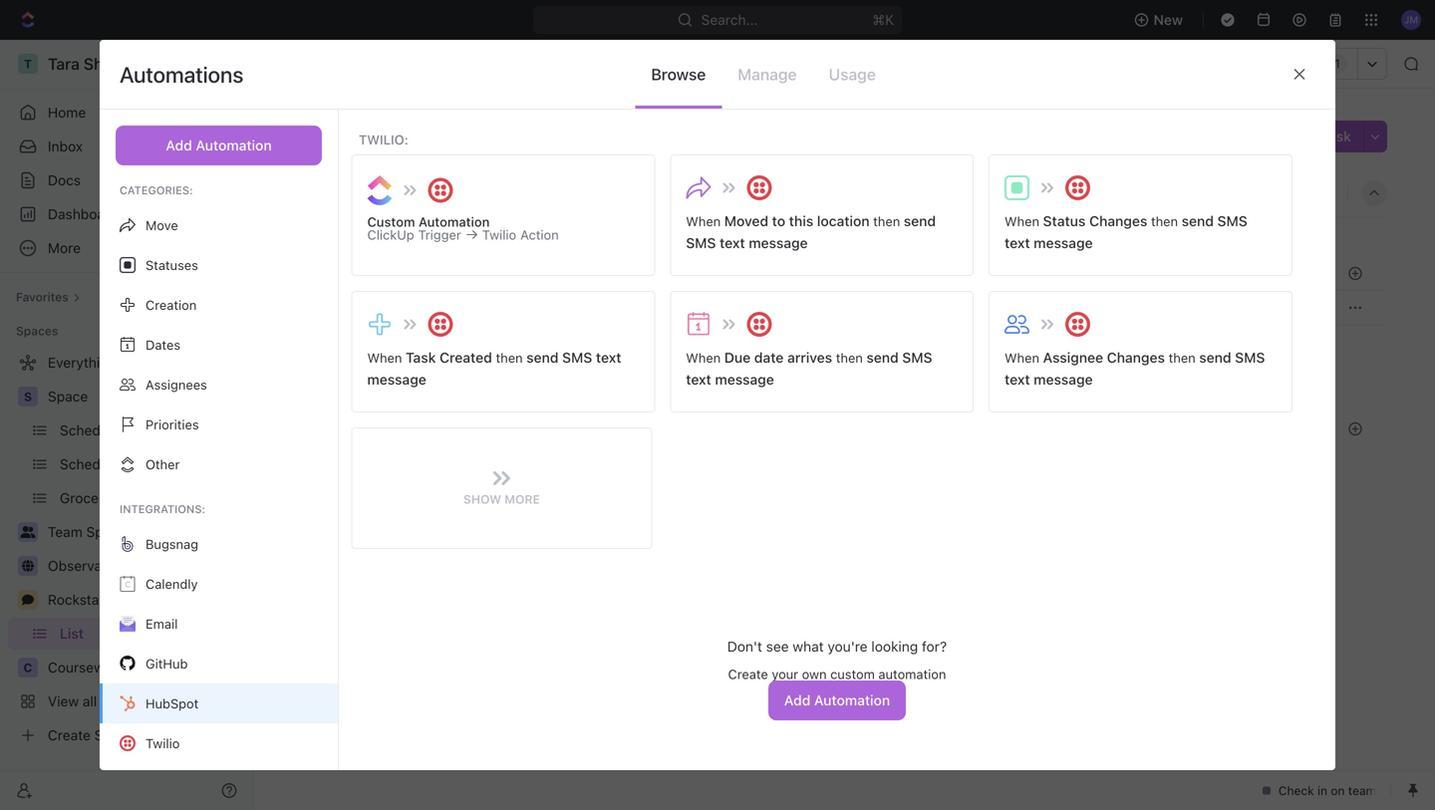 Task type: locate. For each thing, give the bounding box(es) containing it.
add task
[[1291, 128, 1352, 145], [466, 235, 518, 249], [358, 334, 417, 350]]

browse
[[651, 65, 706, 84]]

create your own custom automation
[[728, 667, 946, 682]]

trap
[[358, 299, 387, 315]]

1 vertical spatial changes
[[1107, 349, 1165, 366]]

space link
[[48, 381, 241, 413]]

when inside when moved to this location then
[[686, 214, 721, 229]]

status
[[1043, 213, 1086, 229]]

you're
[[828, 638, 868, 655]]

calendly image
[[120, 576, 136, 592]]

github
[[146, 656, 188, 671]]

when for task
[[367, 350, 402, 365]]

add task button up customize
[[1279, 121, 1363, 152]]

0 horizontal spatial add automation
[[166, 137, 272, 153]]

trigger
[[418, 227, 461, 242]]

send
[[904, 213, 936, 229], [1182, 213, 1214, 229], [526, 349, 559, 366], [867, 349, 899, 366], [1199, 349, 1231, 366]]

0 vertical spatial twilio
[[482, 227, 516, 242]]

send for status changes
[[1182, 213, 1214, 229]]

text down the moved
[[720, 235, 745, 251]]

when assignee changes then
[[1005, 349, 1199, 366]]

arrives
[[787, 349, 832, 366]]

when left due
[[686, 350, 721, 365]]

custom
[[367, 214, 415, 229]]

add automation button down don't see what you're looking for?
[[768, 681, 906, 721]]

0 vertical spatial list
[[302, 119, 354, 152]]

then for assignee changes
[[1169, 350, 1196, 365]]

1 horizontal spatial 1
[[1335, 56, 1340, 70]]

0 vertical spatial automation
[[196, 137, 272, 153]]

then for status changes
[[1151, 214, 1178, 229]]

then for task created
[[496, 350, 523, 365]]

0 vertical spatial changes
[[1089, 213, 1147, 229]]

add task for the bottom add task button
[[358, 334, 417, 350]]

add task up customize
[[1291, 128, 1352, 145]]

add automation button up categories:
[[116, 126, 322, 165]]

tree containing space
[[8, 347, 245, 751]]

sms for status changes
[[1218, 213, 1248, 229]]

1 vertical spatial twilio
[[146, 736, 180, 751]]

board link
[[324, 179, 367, 207]]

calendly
[[146, 577, 198, 592]]

when left the moved
[[686, 214, 721, 229]]

0 vertical spatial add task button
[[1279, 121, 1363, 152]]

0 vertical spatial add automation button
[[116, 126, 322, 165]]

add right trigger
[[466, 235, 489, 249]]

0 horizontal spatial automation
[[196, 137, 272, 153]]

add task button down custom automation
[[442, 230, 526, 254]]

see
[[766, 638, 789, 655]]

text down when due date arrives then
[[686, 371, 711, 388]]

then inside when assignee changes then
[[1169, 350, 1196, 365]]

own
[[802, 667, 827, 682]]

task down trap
[[387, 334, 417, 350]]

action
[[520, 227, 559, 242]]

1 horizontal spatial list
[[404, 185, 428, 201]]

0 horizontal spatial twilio
[[146, 736, 180, 751]]

0 horizontal spatial add automation button
[[116, 126, 322, 165]]

customize button
[[1240, 179, 1342, 207]]

1 horizontal spatial twilio
[[482, 227, 516, 242]]

message down due
[[715, 371, 774, 388]]

message for moved
[[749, 235, 808, 251]]

integrations:
[[120, 503, 205, 516]]

1 vertical spatial add automation button
[[768, 681, 906, 721]]

sms for moved to this location
[[686, 235, 716, 251]]

add task down trap
[[358, 334, 417, 350]]

s
[[24, 390, 32, 404]]

1 vertical spatial list
[[404, 185, 428, 201]]

send sms text message for due date arrives
[[686, 349, 932, 388]]

move
[[146, 218, 178, 233]]

sms
[[1218, 213, 1248, 229], [686, 235, 716, 251], [562, 349, 592, 366], [902, 349, 932, 366], [1235, 349, 1265, 366]]

1 vertical spatial add automation
[[784, 692, 890, 709]]

manage
[[738, 65, 797, 84]]

when inside when status changes then
[[1005, 214, 1040, 229]]

open
[[328, 390, 361, 404]]

changes right status
[[1089, 213, 1147, 229]]

1 horizontal spatial add automation
[[784, 692, 890, 709]]

email
[[146, 616, 178, 631]]

hubspot
[[146, 696, 199, 711]]

text down trap link
[[596, 349, 621, 366]]

tree
[[8, 347, 245, 751]]

add up customize
[[1291, 128, 1318, 145]]

board
[[328, 185, 367, 201]]

when
[[686, 214, 721, 229], [1005, 214, 1040, 229], [367, 350, 402, 365], [686, 350, 721, 365], [1005, 350, 1040, 365]]

2 horizontal spatial add task
[[1291, 128, 1352, 145]]

⌘k
[[872, 11, 894, 28]]

changes right assignee
[[1107, 349, 1165, 366]]

2 horizontal spatial add task button
[[1279, 121, 1363, 152]]

list link
[[400, 179, 428, 207]]

add
[[1291, 128, 1318, 145], [166, 137, 192, 153], [466, 235, 489, 249], [358, 334, 383, 350], [784, 692, 811, 709]]

0 horizontal spatial 1
[[405, 235, 411, 249]]

when left status
[[1005, 214, 1040, 229]]

twilio
[[482, 227, 516, 242], [146, 736, 180, 751]]

favorites
[[16, 290, 69, 304]]

list
[[302, 119, 354, 152], [404, 185, 428, 201]]

automation
[[879, 667, 946, 682]]

categories:
[[120, 184, 193, 197]]

2 horizontal spatial automation
[[814, 692, 890, 709]]

message
[[749, 235, 808, 251], [1034, 235, 1093, 251], [367, 371, 426, 388], [715, 371, 774, 388], [1034, 371, 1093, 388]]

send sms text message for status changes
[[1005, 213, 1248, 251]]

1 horizontal spatial automation
[[419, 214, 490, 229]]

customize
[[1266, 185, 1336, 201]]

changes for assignee changes
[[1107, 349, 1165, 366]]

add automation
[[166, 137, 272, 153], [784, 692, 890, 709]]

0 horizontal spatial add task
[[358, 334, 417, 350]]

space, , element
[[18, 387, 38, 407]]

send sms text message
[[686, 213, 936, 251], [1005, 213, 1248, 251], [367, 349, 621, 388], [686, 349, 932, 388], [1005, 349, 1265, 388]]

automations
[[1238, 55, 1322, 72], [120, 61, 243, 87]]

text for task created
[[596, 349, 621, 366]]

created
[[440, 349, 492, 366]]

0 horizontal spatial add task button
[[349, 330, 425, 354]]

assignee
[[1043, 349, 1103, 366]]

add task left action
[[466, 235, 518, 249]]

task
[[1321, 128, 1352, 145], [492, 235, 518, 249], [387, 334, 417, 350], [406, 349, 436, 366]]

1 horizontal spatial add task
[[466, 235, 518, 249]]

changes for status changes
[[1089, 213, 1147, 229]]

2 vertical spatial add task button
[[349, 330, 425, 354]]

when inside when assignee changes then
[[1005, 350, 1040, 365]]

this
[[789, 213, 813, 229]]

1 for pending
[[405, 235, 411, 249]]

other
[[146, 457, 180, 472]]

2 vertical spatial add task
[[358, 334, 417, 350]]

0 vertical spatial add task
[[1291, 128, 1352, 145]]

rockstar
[[48, 592, 104, 608]]

1 horizontal spatial add task button
[[442, 230, 526, 254]]

twilio:
[[359, 132, 408, 147]]

add automation down create your own custom automation
[[784, 692, 890, 709]]

1 vertical spatial add task button
[[442, 230, 526, 254]]

message down assignee
[[1034, 371, 1093, 388]]

add up categories:
[[166, 137, 192, 153]]

message down when task created then
[[367, 371, 426, 388]]

when down trap
[[367, 350, 402, 365]]

message down to
[[749, 235, 808, 251]]

message down status
[[1034, 235, 1093, 251]]

when left assignee
[[1005, 350, 1040, 365]]

more
[[505, 492, 540, 506]]

then inside when status changes then
[[1151, 214, 1178, 229]]

your
[[772, 667, 798, 682]]

add task for the topmost add task button
[[1291, 128, 1352, 145]]

what
[[793, 638, 824, 655]]

1 vertical spatial automation
[[419, 214, 490, 229]]

sms for due date arrives
[[902, 349, 932, 366]]

twilio down hubspot
[[146, 736, 180, 751]]

when inside when task created then
[[367, 350, 402, 365]]

then inside when task created then
[[496, 350, 523, 365]]

add down trap
[[358, 334, 383, 350]]

1
[[1335, 56, 1340, 70], [405, 235, 411, 249]]

list up custom automation
[[404, 185, 428, 201]]

search...
[[701, 11, 758, 28]]

due
[[724, 349, 751, 366]]

twilio left action
[[482, 227, 516, 242]]

changes
[[1089, 213, 1147, 229], [1107, 349, 1165, 366]]

text down when status changes then at the right of page
[[1005, 235, 1030, 251]]

custom
[[830, 667, 875, 682]]

text for moved to this location
[[720, 235, 745, 251]]

add task button down trap
[[349, 330, 425, 354]]

text
[[720, 235, 745, 251], [1005, 235, 1030, 251], [596, 349, 621, 366], [686, 371, 711, 388], [1005, 371, 1030, 388]]

send for moved to this location
[[904, 213, 936, 229]]

tree inside sidebar 'navigation'
[[8, 347, 245, 751]]

message for task
[[367, 371, 426, 388]]

then inside when moved to this location then
[[873, 214, 900, 229]]

show more
[[463, 492, 540, 506]]

location
[[817, 213, 870, 229]]

when inside when due date arrives then
[[686, 350, 721, 365]]

add automation button
[[116, 126, 322, 165], [768, 681, 906, 721]]

1 vertical spatial 1
[[405, 235, 411, 249]]

text down when assignee changes then
[[1005, 371, 1030, 388]]

priorities
[[146, 417, 199, 432]]

new
[[1154, 11, 1183, 28]]

0 vertical spatial 1
[[1335, 56, 1340, 70]]

send sms text message for moved to this location
[[686, 213, 936, 251]]

add automation up categories:
[[166, 137, 272, 153]]

then
[[873, 214, 900, 229], [1151, 214, 1178, 229], [496, 350, 523, 365], [836, 350, 863, 365], [1169, 350, 1196, 365]]

create
[[728, 667, 768, 682]]

home
[[48, 104, 86, 121]]

when for due
[[686, 350, 721, 365]]

sms for assignee changes
[[1235, 349, 1265, 366]]

list left twilio:
[[302, 119, 354, 152]]



Task type: describe. For each thing, give the bounding box(es) containing it.
assignees
[[146, 377, 207, 392]]

when moved to this location then
[[686, 213, 904, 229]]

twilio for twilio action
[[482, 227, 516, 242]]

send sms text message for task created
[[367, 349, 621, 388]]

task left created
[[406, 349, 436, 366]]

sms for task created
[[562, 349, 592, 366]]

task left action
[[492, 235, 518, 249]]

docs
[[48, 172, 81, 188]]

sidebar navigation
[[0, 40, 254, 810]]

message for due
[[715, 371, 774, 388]]

message for status
[[1034, 235, 1093, 251]]

text for assignee changes
[[1005, 371, 1030, 388]]

date
[[754, 349, 784, 366]]

new button
[[1126, 4, 1195, 36]]

0 horizontal spatial list
[[302, 119, 354, 152]]

to
[[772, 213, 785, 229]]

inbox link
[[8, 131, 245, 162]]

bugsnag
[[146, 537, 198, 552]]

then inside when due date arrives then
[[836, 350, 863, 365]]

space
[[48, 388, 88, 405]]

pending
[[328, 235, 382, 249]]

usage
[[829, 65, 876, 84]]

clickup trigger
[[367, 227, 461, 242]]

favorites button
[[8, 285, 88, 309]]

twilio action
[[482, 227, 559, 242]]

twilio for twilio
[[146, 736, 180, 751]]

when status changes then
[[1005, 213, 1182, 229]]

dashboards
[[48, 206, 125, 222]]

0 horizontal spatial automations
[[120, 61, 243, 87]]

inbox
[[48, 138, 83, 154]]

1 horizontal spatial automations
[[1238, 55, 1322, 72]]

send for due date arrives
[[867, 349, 899, 366]]

spaces
[[16, 324, 58, 338]]

for?
[[922, 638, 947, 655]]

send for assignee changes
[[1199, 349, 1231, 366]]

don't see what you're looking for?
[[727, 638, 947, 655]]

message for assignee
[[1034, 371, 1093, 388]]

trap link
[[353, 293, 841, 322]]

1 horizontal spatial add automation button
[[768, 681, 906, 721]]

looking
[[871, 638, 918, 655]]

statuses
[[146, 258, 198, 273]]

task image
[[367, 175, 392, 205]]

2 vertical spatial automation
[[814, 692, 890, 709]]

when for assignee
[[1005, 350, 1040, 365]]

rockstar link
[[48, 584, 241, 616]]

1 vertical spatial add task
[[466, 235, 518, 249]]

when task created then
[[367, 349, 526, 366]]

1 for automations
[[1335, 56, 1340, 70]]

comment image
[[22, 594, 34, 606]]

when due date arrives then
[[686, 349, 867, 366]]

creation
[[146, 298, 197, 312]]

0 vertical spatial add automation
[[166, 137, 272, 153]]

show
[[463, 492, 501, 506]]

docs link
[[8, 164, 245, 196]]

text for status changes
[[1005, 235, 1030, 251]]

dates
[[146, 337, 181, 352]]

moved
[[724, 213, 769, 229]]

don't
[[727, 638, 762, 655]]

home link
[[8, 97, 245, 129]]

clickup
[[367, 227, 414, 242]]

when for status
[[1005, 214, 1040, 229]]

dashboards link
[[8, 198, 245, 230]]

text for due date arrives
[[686, 371, 711, 388]]

send sms text message for assignee changes
[[1005, 349, 1265, 388]]

custom automation
[[367, 214, 490, 229]]

when for moved
[[686, 214, 721, 229]]

send for task created
[[526, 349, 559, 366]]

add down your
[[784, 692, 811, 709]]

task up customize
[[1321, 128, 1352, 145]]



Task type: vqa. For each thing, say whether or not it's contained in the screenshot.
Goals
no



